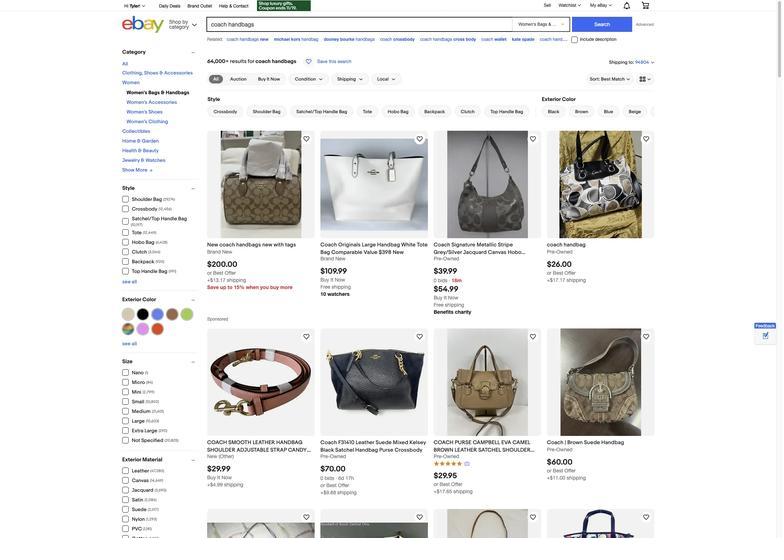 Task type: vqa. For each thing, say whether or not it's contained in the screenshot.


Task type: locate. For each thing, give the bounding box(es) containing it.
1 vertical spatial satchel/top
[[132, 216, 160, 222]]

new coach ikat print purse shoulder tote crossbody hand bag foldover f24449 nwt image
[[547, 510, 655, 539]]

All selected text field
[[213, 76, 219, 82]]

pre-
[[547, 249, 557, 255], [434, 256, 443, 262], [547, 447, 557, 453], [321, 454, 330, 460], [434, 454, 443, 460]]

0 vertical spatial to
[[629, 59, 633, 65]]

it up '+$4.99'
[[217, 475, 220, 481]]

crossbody down shoulder bag (29,174)
[[132, 206, 157, 212]]

canvas down leather (47,280)
[[132, 478, 149, 484]]

handbags left "with"
[[236, 242, 261, 249]]

shoulder for shoulder bag (29,174)
[[132, 197, 152, 203]]

coach for $70.00
[[321, 440, 337, 447]]

coach right the spade
[[540, 37, 552, 42]]

micro (84)
[[132, 380, 153, 386]]

pink/gold
[[207, 455, 237, 462]]

1 horizontal spatial (1)
[[465, 461, 470, 467]]

watch coach originals large handbag white tote bag comparable value $398 new image
[[416, 135, 424, 143]]

1 horizontal spatial hobo
[[388, 109, 400, 115]]

0 horizontal spatial shoulder
[[207, 447, 236, 454]]

handbag inside coach handbag pre-owned
[[564, 242, 586, 249]]

1 see all from the top
[[122, 279, 137, 285]]

1 women's from the top
[[127, 90, 147, 96]]

64,000
[[207, 58, 226, 65]]

satchel/top up watch new coach handbags new with tags icon at the top of page
[[297, 109, 322, 115]]

watch coach vintage penny pocket crossbody purse brown tan leather b6d 9755 image
[[529, 514, 538, 522]]

pvc
[[132, 527, 142, 533]]

best right sort: at top
[[602, 76, 611, 82]]

1 vertical spatial save
[[207, 284, 219, 291]]

1 vertical spatial (1)
[[465, 461, 470, 467]]

coach inside new coach handbags new with tags brand new
[[220, 242, 235, 249]]

blue link
[[598, 106, 620, 117]]

hobo right tote link
[[388, 109, 400, 115]]

condition button
[[289, 74, 329, 85]]

satchel/top up (10,197)
[[132, 216, 160, 222]]

coach up $26.00
[[547, 242, 563, 249]]

new left "with"
[[262, 242, 273, 249]]

shipping up charity
[[445, 302, 464, 308]]

leather up adjustable
[[253, 440, 275, 447]]

jewelry & watches link
[[122, 157, 166, 164]]

0 vertical spatial shoes
[[144, 70, 158, 76]]

& right help
[[229, 4, 232, 9]]

tote inside coach originals large handbag white tote bag comparable value $398 new brand new
[[417, 242, 428, 249]]

purse for mixed
[[380, 447, 394, 454]]

0 vertical spatial leather
[[356, 440, 375, 447]]

coach left |
[[547, 440, 564, 447]]

best up the +$9.88
[[327, 483, 337, 489]]

handbag down purse
[[446, 455, 473, 462]]

shipping for $29.95
[[454, 489, 473, 495]]

shoulder up pink/gold
[[207, 447, 236, 454]]

0 vertical spatial backpack
[[425, 109, 445, 115]]

it down the $54.99
[[444, 295, 447, 301]]

kelsey
[[410, 440, 426, 447]]

(47,280)
[[150, 469, 164, 474]]

material
[[142, 457, 163, 464]]

1 horizontal spatial ·
[[449, 278, 451, 284]]

or up +$17.17
[[547, 271, 552, 276]]

1 vertical spatial color
[[142, 296, 156, 303]]

2 coach from the left
[[434, 440, 454, 447]]

offer inside $60.00 or best offer +$11.00 shipping
[[565, 469, 576, 474]]

handle inside satchel/top handle bag (10,197)
[[161, 216, 177, 222]]

new coach handbags new with tags image
[[221, 131, 301, 239]]

or inside the $26.00 or best offer +$17.17 shipping
[[547, 271, 552, 276]]

2 see all from the top
[[122, 341, 137, 347]]

shipping right '+$4.99'
[[224, 483, 243, 488]]

handbag right the kors
[[302, 37, 319, 42]]

shipping inside $60.00 or best offer +$11.00 shipping
[[567, 476, 586, 481]]

not
[[132, 438, 140, 444]]

new inside new coach handbags new with tags brand new
[[262, 242, 273, 249]]

1 vertical spatial pre-owned
[[434, 454, 460, 460]]

grey/silver
[[434, 249, 462, 256]]

pre- inside coach f31410 leather suede mixed kelsey black satchel handbag purse crossbody pre-owned
[[321, 454, 330, 460]]

(20,825)
[[165, 439, 179, 443]]

top inside main content
[[491, 109, 498, 115]]

0 vertical spatial see all
[[122, 279, 137, 285]]

black left satchel at the bottom left
[[321, 447, 334, 454]]

$29.95
[[434, 472, 457, 481]]

0 vertical spatial clutch
[[461, 109, 475, 115]]

1 vertical spatial brown
[[568, 440, 583, 447]]

0 vertical spatial style
[[208, 96, 220, 103]]

brand up $200.00
[[207, 249, 221, 255]]

owned
[[557, 249, 573, 255], [443, 256, 460, 262], [557, 447, 573, 453], [330, 454, 346, 460], [443, 454, 460, 460]]

description
[[596, 37, 617, 42]]

2 women's from the top
[[127, 99, 147, 105]]

2 vertical spatial exterior
[[122, 457, 141, 464]]

handbags left leather
[[553, 37, 572, 42]]

coach for coach wallet
[[482, 37, 494, 42]]

1 horizontal spatial coach
[[434, 440, 454, 447]]

suede inside coach | brown suede handbag pre-owned
[[584, 440, 601, 447]]

home & garden link
[[122, 138, 159, 144]]

pre- up $70.00
[[321, 454, 330, 460]]

pre-owned up $39.99 on the right
[[434, 256, 460, 262]]

pre- up (1) link
[[434, 454, 443, 460]]

0 vertical spatial free
[[321, 284, 331, 290]]

pre- up '$60.00'
[[547, 447, 557, 453]]

hobo inside hobo bag 'link'
[[388, 109, 400, 115]]

0 vertical spatial all link
[[122, 61, 128, 67]]

2 vertical spatial large
[[145, 428, 157, 434]]

or up the '+$11.00'
[[547, 469, 552, 474]]

now inside $39.99 0 bids · 18m $54.99 buy it now free shipping benefits charity
[[448, 295, 459, 301]]

1 vertical spatial brand
[[207, 249, 221, 255]]

shipping inside shipping to : 94804
[[609, 59, 628, 65]]

free up 10
[[321, 284, 331, 290]]

now inside $109.99 buy it now free shipping 10 watchers
[[335, 277, 345, 283]]

shipping inside the $26.00 or best offer +$17.17 shipping
[[567, 278, 586, 283]]

contact
[[233, 4, 249, 9]]

tote (12,449)
[[132, 230, 156, 236]]

0 vertical spatial see all button
[[122, 279, 137, 285]]

best inside sort: best match dropdown button
[[602, 76, 611, 82]]

·
[[449, 278, 451, 284], [336, 476, 337, 482]]

watch authentic coach brown canvas crossbody purse image
[[416, 514, 424, 522]]

exterior color button
[[122, 296, 198, 303]]

shipping right the '+$17.65'
[[454, 489, 473, 495]]

0 for $39.99
[[434, 278, 437, 284]]

0 horizontal spatial tote
[[132, 230, 142, 236]]

2 pre-owned from the top
[[434, 454, 460, 460]]

women's up 'women's clothing' link
[[127, 109, 147, 115]]

3 women's from the top
[[127, 109, 147, 115]]

coach handbags leather
[[540, 37, 588, 42]]

pre-owned up (1) link
[[434, 454, 460, 460]]

metallic
[[477, 242, 497, 249]]

2 see from the top
[[122, 341, 131, 347]]

owned down coach handbag heading
[[557, 249, 573, 255]]

coach signature metallic stripe grey/silver jacquard canvas hobo handbag purse heading
[[434, 242, 526, 264]]

to right the up at left bottom
[[228, 284, 233, 291]]

(1) right "nano"
[[145, 371, 148, 376]]

bids down $70.00
[[325, 476, 334, 482]]

0 vertical spatial brand
[[188, 4, 199, 9]]

see all button for style
[[122, 279, 137, 285]]

2 vertical spatial crossbody
[[395, 447, 423, 454]]

jacquard up satin (2,086)
[[132, 488, 153, 494]]

watchers
[[328, 291, 350, 297]]

0 horizontal spatial brand
[[188, 4, 199, 9]]

buy up '+$4.99'
[[207, 475, 216, 481]]

handbag inside coach purse campbell eva camel brown leather satchel shoulder bag handbag f27231
[[446, 455, 473, 462]]

best up the '+$11.00'
[[553, 469, 564, 474]]

1 horizontal spatial to
[[629, 59, 633, 65]]

1 horizontal spatial black
[[548, 109, 560, 115]]

coach for coach smooth leather handbag shoulder adjustable strap  candy pink/gold  nwot
[[207, 440, 227, 447]]

now inside $29.99 buy it now +$4.99 shipping
[[222, 475, 232, 481]]

daily deals link
[[159, 3, 180, 10]]

handbags
[[240, 37, 259, 42], [356, 37, 375, 42], [433, 37, 452, 42], [553, 37, 572, 42], [272, 58, 297, 65], [236, 242, 261, 249]]

black inside coach f31410 leather suede mixed kelsey black satchel handbag purse crossbody pre-owned
[[321, 447, 334, 454]]

0 horizontal spatial style
[[122, 185, 135, 192]]

1 vertical spatial all
[[132, 341, 137, 347]]

watch coach | brown suede handbag image
[[642, 333, 651, 342]]

color
[[562, 96, 576, 103], [142, 296, 156, 303]]

ebay
[[598, 3, 608, 8]]

2 horizontal spatial suede
[[584, 440, 601, 447]]

michael
[[274, 37, 290, 42]]

coach right related:
[[227, 37, 239, 42]]

1 horizontal spatial handbag
[[446, 455, 473, 462]]

owned up $39.99 on the right
[[443, 256, 460, 262]]

1 vertical spatial jacquard
[[132, 488, 153, 494]]

handbag inside michael kors handbag
[[302, 37, 319, 42]]

f27231
[[474, 455, 491, 462]]

0 vertical spatial ·
[[449, 278, 451, 284]]

coach inside coach handbags leather
[[540, 37, 552, 42]]

style inside main content
[[208, 96, 220, 103]]

brand inside coach originals large handbag white tote bag comparable value $398 new brand new
[[321, 256, 334, 262]]

or inside $200.00 or best offer +$13.17 shipping save up to 15% when you buy more
[[207, 271, 212, 276]]

coach wallet
[[482, 37, 507, 42]]

0 horizontal spatial top
[[132, 269, 140, 275]]

shipping for $60.00
[[567, 476, 586, 481]]

(10,802)
[[146, 400, 159, 405]]

0 horizontal spatial 0
[[321, 476, 323, 482]]

or for $29.95
[[434, 482, 439, 488]]

jacquard down signature in the top right of the page
[[464, 249, 487, 256]]

& down category dropdown button
[[160, 70, 163, 76]]

see for style
[[122, 279, 131, 285]]

(3,064)
[[148, 250, 160, 255]]

shipping inside $29.95 or best offer +$17.65 shipping
[[454, 489, 473, 495]]

save left this
[[317, 59, 328, 64]]

bags
[[148, 90, 160, 96]]

it down $109.99
[[331, 277, 334, 283]]

coach inside coach originals large handbag white tote bag comparable value $398 new brand new
[[321, 242, 337, 249]]

handbag up $26.00
[[564, 242, 586, 249]]

free up benefits
[[434, 302, 444, 308]]

1 vertical spatial canvas
[[132, 478, 149, 484]]

1 pre-owned from the top
[[434, 256, 460, 262]]

1 horizontal spatial free
[[434, 302, 444, 308]]

(10,603)
[[146, 419, 159, 424]]

brown inside coach | brown suede handbag pre-owned
[[568, 440, 583, 447]]

1 vertical spatial bids
[[325, 476, 334, 482]]

1 vertical spatial backpack
[[132, 259, 154, 265]]

bag inside 'link'
[[401, 109, 409, 115]]

offer inside $200.00 or best offer +$13.17 shipping save up to 15% when you buy more
[[225, 271, 236, 276]]

top for top handle bag
[[491, 109, 498, 115]]

leather right f31410
[[356, 440, 375, 447]]

0 horizontal spatial satchel/top
[[132, 216, 160, 222]]

handbags left cross
[[433, 37, 452, 42]]

handbags down search for anything text field
[[356, 37, 375, 42]]

0
[[434, 278, 437, 284], [321, 476, 323, 482]]

1 horizontal spatial canvas
[[488, 249, 507, 256]]

1 horizontal spatial color
[[562, 96, 576, 103]]

satchel/top
[[297, 109, 322, 115], [132, 216, 160, 222]]

bids inside $39.99 0 bids · 18m $54.99 buy it now free shipping benefits charity
[[438, 278, 448, 284]]

coach for coach handbags leather
[[540, 37, 552, 42]]

best for $26.00
[[553, 271, 564, 276]]

all down 64,000
[[213, 76, 219, 82]]

0 horizontal spatial bids
[[325, 476, 334, 482]]

account navigation
[[121, 0, 655, 12]]

1 vertical spatial leather
[[132, 468, 149, 475]]

1 vertical spatial ·
[[336, 476, 337, 482]]

brand outlet link
[[188, 3, 212, 10]]

dooney
[[324, 37, 339, 42]]

bids
[[438, 278, 448, 284], [325, 476, 334, 482]]

watch new coach ikat print purse shoulder tote crossbody hand bag foldover f24449 nwt image
[[642, 514, 651, 522]]

1 vertical spatial purse
[[380, 447, 394, 454]]

exterior material button
[[122, 457, 198, 464]]

2 all from the top
[[132, 341, 137, 347]]

1 shoulder from the left
[[207, 447, 236, 454]]

0 vertical spatial tote
[[363, 109, 372, 115]]

0 horizontal spatial (1)
[[145, 371, 148, 376]]

coach inside coach signature metallic stripe grey/silver jacquard canvas hobo handbag purse
[[434, 242, 451, 249]]

shipping right the '+$11.00'
[[567, 476, 586, 481]]

kate spade
[[512, 37, 535, 42]]

save inside button
[[317, 59, 328, 64]]

leather (47,280)
[[132, 468, 164, 475]]

coach up $200.00
[[220, 242, 235, 249]]

brown left blue
[[576, 109, 589, 115]]

coach smooth leather handbag shoulder adjustable strap  candy pink/gold  nwot image
[[207, 345, 315, 421]]

large
[[362, 242, 376, 249], [132, 419, 145, 425], [145, 428, 157, 434]]

tote
[[363, 109, 372, 115], [132, 230, 142, 236], [417, 242, 428, 249]]

1 vertical spatial 0
[[321, 476, 323, 482]]

1 horizontal spatial all link
[[209, 75, 223, 84]]

tote left hobo bag
[[363, 109, 372, 115]]

accessories up handbags
[[164, 70, 193, 76]]

2 horizontal spatial hobo
[[508, 249, 522, 256]]

purse inside coach f31410 leather suede mixed kelsey black satchel handbag purse crossbody pre-owned
[[380, 447, 394, 454]]

0 horizontal spatial crossbody
[[132, 206, 157, 212]]

shipping inside dropdown button
[[338, 76, 356, 82]]

collectibles home & garden health & beauty jewelry & watches
[[122, 128, 166, 164]]

1 vertical spatial crossbody
[[132, 206, 157, 212]]

large inside coach originals large handbag white tote bag comparable value $398 new brand new
[[362, 242, 376, 249]]

1 vertical spatial shipping
[[338, 76, 356, 82]]

0 vertical spatial purse
[[458, 257, 472, 264]]

1 see from the top
[[122, 279, 131, 285]]

more
[[280, 284, 293, 291]]

shipping
[[609, 59, 628, 65], [338, 76, 356, 82]]

this
[[329, 59, 337, 64]]

health
[[122, 148, 137, 154]]

0 down $39.99 on the right
[[434, 278, 437, 284]]

watchlist link
[[555, 1, 585, 10]]

women's up women's shoes link
[[127, 99, 147, 105]]

0 vertical spatial exterior
[[542, 96, 561, 103]]

:
[[633, 59, 635, 65]]

0 vertical spatial see
[[122, 279, 131, 285]]

large up the specified
[[145, 428, 157, 434]]

leather down 'exterior material'
[[132, 468, 149, 475]]

1 vertical spatial hobo
[[132, 240, 145, 246]]

results
[[230, 58, 247, 65]]

now inside buy it now link
[[271, 76, 280, 82]]

coach inside "coach smooth leather handbag shoulder adjustable strap  candy pink/gold  nwot"
[[207, 440, 227, 447]]

bids for $70.00
[[325, 476, 334, 482]]

1 vertical spatial to
[[228, 284, 233, 291]]

clothing
[[149, 119, 168, 125]]

shipping down the 17h
[[338, 490, 357, 496]]

0 vertical spatial large
[[362, 242, 376, 249]]

tote for tote (12,449)
[[132, 230, 142, 236]]

canvas (14,669)
[[132, 478, 163, 484]]

women
[[122, 80, 140, 86]]

coach for coach handbags new
[[227, 37, 239, 42]]

clothing,
[[122, 70, 143, 76]]

best inside $200.00 or best offer +$13.17 shipping save up to 15% when you buy more
[[213, 271, 223, 276]]

0 vertical spatial color
[[562, 96, 576, 103]]

coach for coach crossbody
[[381, 37, 392, 42]]

2 see all button from the top
[[122, 341, 137, 347]]

4 women's from the top
[[127, 119, 147, 125]]

mixed
[[393, 440, 409, 447]]

free
[[321, 284, 331, 290], [434, 302, 444, 308]]

exterior color inside main content
[[542, 96, 576, 103]]

jacquard (3,690)
[[132, 488, 167, 494]]

(920)
[[156, 260, 164, 264]]

1 horizontal spatial crossbody
[[214, 109, 237, 115]]

spade
[[522, 37, 535, 42]]

0 vertical spatial top
[[491, 109, 498, 115]]

backpack for backpack (920)
[[132, 259, 154, 265]]

tote down (10,197)
[[132, 230, 142, 236]]

coach up grey/silver
[[434, 242, 451, 249]]

shipping inside $29.99 buy it now +$4.99 shipping
[[224, 483, 243, 488]]

owned up $70.00
[[330, 454, 346, 460]]

2 horizontal spatial crossbody
[[395, 447, 423, 454]]

now down $29.99
[[222, 475, 232, 481]]

buy down the $54.99
[[434, 295, 443, 301]]

1 vertical spatial top
[[132, 269, 140, 275]]

0 horizontal spatial handbag
[[302, 37, 319, 42]]

best inside the $26.00 or best offer +$17.17 shipping
[[553, 271, 564, 276]]

shoulder up crossbody (12,456)
[[132, 197, 152, 203]]

None submit
[[573, 17, 633, 32]]

best inside $70.00 0 bids · 6d 17h or best offer +$9.88 shipping
[[327, 483, 337, 489]]

condition
[[295, 76, 316, 82]]

owned inside coach handbag pre-owned
[[557, 249, 573, 255]]

blue
[[604, 109, 614, 115]]

coach smooth leather handbag shoulder adjustable strap  candy pink/gold  nwot heading
[[207, 440, 311, 462]]

it
[[267, 76, 270, 82], [331, 277, 334, 283], [444, 295, 447, 301], [217, 475, 220, 481]]

shoes right "clothing,"
[[144, 70, 158, 76]]

brand inside account navigation
[[188, 4, 199, 9]]

or inside $70.00 0 bids · 6d 17h or best offer +$9.88 shipping
[[321, 483, 325, 489]]

1 vertical spatial handbag
[[446, 455, 473, 462]]

2 shoulder from the left
[[503, 447, 531, 454]]

or for $26.00
[[547, 271, 552, 276]]

1 see all button from the top
[[122, 279, 137, 285]]

coach | brown suede handbag pre-owned
[[547, 440, 625, 453]]

(1,293)
[[146, 518, 157, 522]]

shipping up 15%
[[227, 278, 246, 283]]

see all for exterior color
[[122, 341, 137, 347]]

offer down $26.00
[[565, 271, 576, 276]]

1 vertical spatial all
[[213, 76, 219, 82]]

top down backpack (920)
[[132, 269, 140, 275]]

handle for satchel/top handle bag
[[323, 109, 338, 115]]

1 vertical spatial see all
[[122, 341, 137, 347]]

best up +$17.17
[[553, 271, 564, 276]]

0 vertical spatial brown
[[576, 109, 589, 115]]

now
[[271, 76, 280, 82], [335, 277, 345, 283], [448, 295, 459, 301], [222, 475, 232, 481]]

best up the '+$17.65'
[[440, 482, 450, 488]]

1 horizontal spatial 0
[[434, 278, 437, 284]]

0 vertical spatial bids
[[438, 278, 448, 284]]

0 inside $70.00 0 bids · 6d 17h or best offer +$9.88 shipping
[[321, 476, 323, 482]]

match
[[612, 76, 625, 82]]

suede inside coach f31410 leather suede mixed kelsey black satchel handbag purse crossbody pre-owned
[[376, 440, 392, 447]]

(2,017)
[[148, 508, 159, 513]]

or inside $60.00 or best offer +$11.00 shipping
[[547, 469, 552, 474]]

coach purse campbell eva camel brown leather satchel shoulder bag handbag f27231 image
[[447, 329, 528, 437]]

1 horizontal spatial leather
[[455, 447, 477, 454]]

sort:
[[590, 76, 601, 82]]

0 horizontal spatial leather
[[253, 440, 275, 447]]

hobo for hobo bag (6,428)
[[132, 240, 145, 246]]

tote right white
[[417, 242, 428, 249]]

auction
[[230, 76, 247, 82]]

(1) inside nano (1)
[[145, 371, 148, 376]]

pre- up $26.00
[[547, 249, 557, 255]]

shoulder
[[207, 447, 236, 454], [503, 447, 531, 454]]

!
[[139, 4, 140, 9]]

· left 18m
[[449, 278, 451, 284]]

1 horizontal spatial shoulder
[[253, 109, 272, 115]]

handle for top handle bag
[[500, 109, 514, 115]]

large up extra
[[132, 419, 145, 425]]

leather down purse
[[455, 447, 477, 454]]

all
[[132, 279, 137, 285], [132, 341, 137, 347]]

· inside $39.99 0 bids · 18m $54.99 buy it now free shipping benefits charity
[[449, 278, 451, 284]]

coach inside coach handbag pre-owned
[[547, 242, 563, 249]]

coach handbags cross body
[[420, 37, 476, 42]]

new left michael
[[260, 37, 269, 42]]

shipping right +$17.17
[[567, 278, 586, 283]]

1 vertical spatial see
[[122, 341, 131, 347]]

backpack left clutch link
[[425, 109, 445, 115]]

crossbody down all selected text box
[[214, 109, 237, 115]]

small
[[132, 399, 144, 405]]

shoulder inside main content
[[253, 109, 272, 115]]

see all for style
[[122, 279, 137, 285]]

coach inside coach f31410 leather suede mixed kelsey black satchel handbag purse crossbody pre-owned
[[321, 440, 337, 447]]

best up the +$13.17
[[213, 271, 223, 276]]

shipping up watchers
[[332, 284, 351, 290]]

handbags inside dooney bourke handbags
[[356, 37, 375, 42]]

0 vertical spatial handbag
[[302, 37, 319, 42]]

now down the $54.99
[[448, 295, 459, 301]]

suede right |
[[584, 440, 601, 447]]

offer for $29.95
[[452, 482, 463, 488]]

2 horizontal spatial tote
[[417, 242, 428, 249]]

0 horizontal spatial jacquard
[[132, 488, 153, 494]]

up
[[220, 284, 226, 291]]

offer inside $29.95 or best offer +$17.65 shipping
[[452, 482, 463, 488]]

color up brown 'link'
[[562, 96, 576, 103]]

clutch (3,064)
[[132, 249, 160, 255]]

$200.00 or best offer +$13.17 shipping save up to 15% when you buy more
[[207, 260, 293, 291]]

0 horizontal spatial suede
[[132, 507, 147, 513]]

to inside $200.00 or best offer +$13.17 shipping save up to 15% when you buy more
[[228, 284, 233, 291]]

0 down $70.00
[[321, 476, 323, 482]]

offer inside the $26.00 or best offer +$17.17 shipping
[[565, 271, 576, 276]]

0 horizontal spatial shipping
[[338, 76, 356, 82]]

purse for grey/silver
[[458, 257, 472, 264]]

coach for $60.00
[[547, 440, 564, 447]]

coach inside coach handbags cross body
[[420, 37, 432, 42]]

authentic coach brown canvas crossbody purse image
[[321, 523, 428, 539]]

· inside $70.00 0 bids · 6d 17h or best offer +$9.88 shipping
[[336, 476, 337, 482]]

coach inside coach purse campbell eva camel brown leather satchel shoulder bag handbag f27231
[[434, 440, 454, 447]]

1 all from the top
[[132, 279, 137, 285]]

1 vertical spatial all link
[[209, 75, 223, 84]]

shipping for shipping
[[338, 76, 356, 82]]

coach f31410 leather suede mixed kelsey black satchel handbag purse crossbody heading
[[321, 440, 426, 454]]

1 coach from the left
[[207, 440, 227, 447]]

satin
[[132, 497, 143, 504]]

coach left wallet
[[482, 37, 494, 42]]

medium
[[132, 409, 151, 415]]

buy inside $29.99 buy it now +$4.99 shipping
[[207, 475, 216, 481]]

0 horizontal spatial hobo
[[132, 240, 145, 246]]

1 horizontal spatial clutch
[[461, 109, 475, 115]]

shipping inside $200.00 or best offer +$13.17 shipping save up to 15% when you buy more
[[227, 278, 246, 283]]

satchel/top for satchel/top handle bag
[[297, 109, 322, 115]]

women's bags & handbags women's accessories women's shoes women's clothing
[[127, 90, 189, 125]]

owned up (1) link
[[443, 454, 460, 460]]

coach up satchel at the bottom left
[[321, 440, 337, 447]]

coach inside coach crossbody
[[381, 37, 392, 42]]

(1) left f27231
[[465, 461, 470, 467]]

1 horizontal spatial satchel/top
[[297, 109, 322, 115]]

suede for $60.00
[[584, 440, 601, 447]]

save down the +$13.17
[[207, 284, 219, 291]]

$39.99 0 bids · 18m $54.99 buy it now free shipping benefits charity
[[434, 267, 472, 315]]

1 vertical spatial new
[[262, 242, 273, 249]]

bag inside satchel/top handle bag (10,197)
[[178, 216, 187, 222]]

tote for tote
[[363, 109, 372, 115]]

offer down $200.00
[[225, 271, 236, 276]]

main content
[[204, 46, 673, 539]]

· for $39.99
[[449, 278, 451, 284]]

0 horizontal spatial shoulder
[[132, 197, 152, 203]]

shipping inside $109.99 buy it now free shipping 10 watchers
[[332, 284, 351, 290]]

2 horizontal spatial brand
[[321, 256, 334, 262]]

clutch right backpack link at right
[[461, 109, 475, 115]]

tags
[[285, 242, 296, 249]]

0 inside $39.99 0 bids · 18m $54.99 buy it now free shipping benefits charity
[[434, 278, 437, 284]]

exterior for exterior color dropdown button
[[122, 296, 141, 303]]

1 horizontal spatial bids
[[438, 278, 448, 284]]

to left 94804
[[629, 59, 633, 65]]

0 vertical spatial leather
[[253, 440, 275, 447]]

1 horizontal spatial purse
[[458, 257, 472, 264]]

watch coach f31410 leather suede mixed kelsey black satchel handbag purse crossbody image
[[416, 333, 424, 342]]



Task type: describe. For each thing, give the bounding box(es) containing it.
handbags inside new coach handbags new with tags brand new
[[236, 242, 261, 249]]

coach handbag pre-owned
[[547, 242, 586, 255]]

coach f31410 leather suede mixed kelsey black satchel handbag purse crossbody pre-owned
[[321, 440, 426, 460]]

handbags
[[166, 90, 189, 96]]

shipping button
[[331, 74, 369, 85]]

help
[[219, 4, 228, 9]]

it inside $109.99 buy it now free shipping 10 watchers
[[331, 277, 334, 283]]

hobo for hobo bag
[[388, 109, 400, 115]]

handbag inside coach originals large handbag white tote bag comparable value $398 new brand new
[[377, 242, 400, 249]]

best for $29.95
[[440, 482, 450, 488]]

pre-owned for bag
[[434, 454, 460, 460]]

leather
[[574, 37, 588, 42]]

clutch for clutch (3,064)
[[132, 249, 147, 255]]

comparable
[[332, 249, 363, 256]]

crossbody for crossbody
[[214, 109, 237, 115]]

new coach handbags new with tags heading
[[207, 242, 296, 249]]

crossbody for crossbody (12,456)
[[132, 206, 157, 212]]

watch coach handbag image
[[642, 135, 651, 143]]

shoes inside women's bags & handbags women's accessories women's shoes women's clothing
[[149, 109, 163, 115]]

watch coach smooth leather handbag shoulder adjustable strap  candy pink/gold  nwot image
[[302, 333, 311, 342]]

or for $200.00
[[207, 271, 212, 276]]

related:
[[207, 37, 223, 42]]

handbag inside coach f31410 leather suede mixed kelsey black satchel handbag purse crossbody pre-owned
[[356, 447, 378, 454]]

0 horizontal spatial color
[[142, 296, 156, 303]]

handbag inside "coach smooth leather handbag shoulder adjustable strap  candy pink/gold  nwot"
[[276, 440, 303, 447]]

daily deals
[[159, 4, 180, 9]]

help & contact link
[[219, 3, 249, 10]]

leather inside "coach smooth leather handbag shoulder adjustable strap  candy pink/gold  nwot"
[[253, 440, 275, 447]]

nwot
[[238, 455, 254, 462]]

shoulder inside coach purse campbell eva camel brown leather satchel shoulder bag handbag f27231
[[503, 447, 531, 454]]

get the coupon image
[[257, 0, 311, 11]]

main content containing $200.00
[[204, 46, 673, 539]]

all for exterior color
[[132, 341, 137, 347]]

& right home
[[137, 138, 141, 144]]

brown inside 'link'
[[576, 109, 589, 115]]

(12,456)
[[159, 207, 172, 212]]

beige
[[629, 109, 642, 115]]

handbags inside coach handbags leather
[[553, 37, 572, 42]]

top handle bag
[[491, 109, 524, 115]]

handbag inside coach signature metallic stripe grey/silver jacquard canvas hobo handbag purse
[[434, 257, 457, 264]]

purse
[[455, 440, 472, 447]]

pre- inside coach handbag pre-owned
[[547, 249, 557, 255]]

0 vertical spatial black
[[548, 109, 560, 115]]

coach for $109.99
[[321, 242, 337, 249]]

handbags down michael
[[272, 58, 297, 65]]

(21,601)
[[152, 410, 164, 414]]

watch coach purse campbell eva camel brown leather satchel shoulder bag handbag f27231 image
[[529, 333, 538, 342]]

hi
[[124, 4, 129, 9]]

shipping inside $70.00 0 bids · 6d 17h or best offer +$9.88 shipping
[[338, 490, 357, 496]]

my ebay link
[[587, 1, 615, 10]]

shoulder for shoulder bag
[[253, 109, 272, 115]]

owned inside coach f31410 leather suede mixed kelsey black satchel handbag purse crossbody pre-owned
[[330, 454, 346, 460]]

shoulder bag link
[[247, 106, 287, 117]]

$70.00
[[321, 465, 346, 475]]

& up more
[[141, 157, 145, 164]]

coach lavender  ashley leather large wristlet wallet handbag purse image
[[207, 523, 315, 539]]

best for $60.00
[[553, 469, 564, 474]]

coach originals large handbag white tote bag comparable value $398 new image
[[321, 139, 428, 231]]

coach | brown suede handbag image
[[561, 329, 641, 437]]

crossbody inside coach f31410 leather suede mixed kelsey black satchel handbag purse crossbody pre-owned
[[395, 447, 423, 454]]

jacquard inside coach signature metallic stripe grey/silver jacquard canvas hobo handbag purse
[[464, 249, 487, 256]]

coach purse campbell eva camel brown leather satchel shoulder bag handbag f27231 heading
[[434, 440, 535, 462]]

canvas inside coach signature metallic stripe grey/silver jacquard canvas hobo handbag purse
[[488, 249, 507, 256]]

more
[[136, 167, 148, 173]]

kate
[[512, 37, 521, 42]]

watch coach lavender  ashley leather large wristlet wallet handbag purse image
[[302, 514, 311, 522]]

small (10,802)
[[132, 399, 159, 405]]

1 vertical spatial large
[[132, 419, 145, 425]]

coach handbag image
[[560, 131, 642, 239]]

buy down 64,000 + results for coach handbags
[[258, 76, 266, 82]]

medium (21,601)
[[132, 409, 164, 415]]

charity
[[455, 309, 472, 315]]

or for $60.00
[[547, 469, 552, 474]]

handle for satchel/top handle bag (10,197)
[[161, 216, 177, 222]]

backpack (920)
[[132, 259, 164, 265]]

pre- up $39.99 on the right
[[434, 256, 443, 262]]

offer for $26.00
[[565, 271, 576, 276]]

your shopping cart image
[[642, 2, 650, 9]]

shop
[[169, 19, 181, 25]]

|
[[565, 440, 566, 447]]

coach signature metallic stripe grey/silver jacquard canvas hobo handbag purse image
[[447, 131, 528, 239]]

shipping for $26.00
[[567, 278, 586, 283]]

+$9.88
[[321, 490, 336, 496]]

pre- inside coach | brown suede handbag pre-owned
[[547, 447, 557, 453]]

sort: best match button
[[587, 74, 634, 85]]

buy inside $109.99 buy it now free shipping 10 watchers
[[321, 277, 329, 283]]

it down 64,000 + results for coach handbags
[[267, 76, 270, 82]]

watch coach signature metallic stripe grey/silver jacquard canvas hobo handbag purse image
[[529, 135, 538, 143]]

& inside women's bags & handbags women's accessories women's shoes women's clothing
[[161, 90, 165, 96]]

f31410
[[339, 440, 355, 447]]

when
[[246, 284, 259, 291]]

shipping for $109.99
[[332, 284, 351, 290]]

+$4.99
[[207, 483, 223, 488]]

auction link
[[226, 75, 251, 84]]

watch new coach handbags new with tags image
[[302, 135, 311, 143]]

coach handbag heading
[[547, 242, 586, 249]]

offer for $200.00
[[225, 271, 236, 276]]

best for $200.00
[[213, 271, 223, 276]]

0 horizontal spatial all
[[122, 61, 128, 67]]

1 horizontal spatial all
[[213, 76, 219, 82]]

0 horizontal spatial all link
[[122, 61, 128, 67]]

it inside $39.99 0 bids · 18m $54.99 buy it now free shipping benefits charity
[[444, 295, 447, 301]]

top handle bag (991)
[[132, 269, 176, 275]]

mini
[[132, 390, 141, 396]]

extra
[[132, 428, 143, 434]]

bids for $39.99
[[438, 278, 448, 284]]

new (other)
[[207, 454, 234, 460]]

size
[[122, 358, 133, 365]]

handbag inside coach | brown suede handbag pre-owned
[[602, 440, 625, 447]]

offer inside $70.00 0 bids · 6d 17h or best offer +$9.88 shipping
[[338, 483, 349, 489]]

shipping for shipping to : 94804
[[609, 59, 628, 65]]

(2,799)
[[143, 390, 154, 395]]

0 for $70.00
[[321, 476, 323, 482]]

coach originals large handbag white tote bag comparable value $398 new heading
[[321, 242, 428, 256]]

+$11.00
[[547, 476, 566, 481]]

$398
[[379, 249, 392, 256]]

buy inside $39.99 0 bids · 18m $54.99 buy it now free shipping benefits charity
[[434, 295, 443, 301]]

new coach handbags new with tags brand new
[[207, 242, 296, 255]]

clutch for clutch
[[461, 109, 475, 115]]

0 horizontal spatial leather
[[132, 468, 149, 475]]

all for style
[[132, 279, 137, 285]]

suede (2,017)
[[132, 507, 159, 513]]

top for top handle bag (991)
[[132, 269, 140, 275]]

coach | brown suede handbag link
[[547, 439, 655, 447]]

watches
[[146, 157, 166, 164]]

shoulder inside "coach smooth leather handbag shoulder adjustable strap  candy pink/gold  nwot"
[[207, 447, 236, 454]]

· for $70.00
[[336, 476, 337, 482]]

exterior for exterior material dropdown button
[[122, 457, 141, 464]]

coach right the for
[[256, 58, 271, 65]]

satchel/top handle bag
[[297, 109, 347, 115]]

leather inside coach purse campbell eva camel brown leather satchel shoulder bag handbag f27231
[[455, 447, 477, 454]]

coach | brown suede handbag heading
[[547, 440, 625, 447]]

coach smooth leather handbag shoulder adjustable strap  candy pink/gold  nwot
[[207, 440, 307, 462]]

sell link
[[541, 3, 555, 8]]

handbags inside coach handbags new
[[240, 37, 259, 42]]

sort: best match
[[590, 76, 625, 82]]

women's clothing link
[[127, 119, 168, 125]]

eva
[[502, 440, 512, 447]]

Search for anything text field
[[208, 18, 511, 31]]

0 vertical spatial new
[[260, 37, 269, 42]]

hobo bag (6,428)
[[132, 240, 168, 246]]

coach for coach handbags cross body
[[420, 37, 432, 42]]

coach signature metallic stripe grey/silver jacquard canvas hobo handbag purse
[[434, 242, 522, 264]]

shipping inside $39.99 0 bids · 18m $54.99 buy it now free shipping benefits charity
[[445, 302, 464, 308]]

shipping for $29.99
[[224, 483, 243, 488]]

suede for $70.00
[[376, 440, 392, 447]]

nylon
[[132, 517, 145, 523]]

cross
[[454, 37, 465, 42]]

sell
[[544, 3, 551, 8]]

hobo inside coach signature metallic stripe grey/silver jacquard canvas hobo handbag purse
[[508, 249, 522, 256]]

(84)
[[146, 381, 153, 385]]

bag inside coach originals large handbag white tote bag comparable value $398 new brand new
[[321, 249, 330, 256]]

extra large (290)
[[132, 428, 167, 434]]

pre-owned for purse
[[434, 256, 460, 262]]

it inside $29.99 buy it now +$4.99 shipping
[[217, 475, 220, 481]]

offer for $60.00
[[565, 469, 576, 474]]

$29.95 or best offer +$17.65 shipping
[[434, 472, 473, 495]]

0 vertical spatial accessories
[[164, 70, 193, 76]]

body
[[466, 37, 476, 42]]

handle for top handle bag (991)
[[141, 269, 158, 275]]

nano (1)
[[132, 370, 148, 376]]

owned inside coach | brown suede handbag pre-owned
[[557, 447, 573, 453]]

include description
[[580, 37, 617, 42]]

(991)
[[169, 269, 176, 274]]

see all button for exterior color
[[122, 341, 137, 347]]

coach f31410 leather suede mixed kelsey black satchel handbag purse crossbody link
[[321, 439, 428, 454]]

coach for coach handbag pre-owned
[[547, 242, 563, 249]]

satin (2,086)
[[132, 497, 157, 504]]

size button
[[122, 358, 198, 365]]

coach handbags new
[[227, 37, 269, 42]]

tyler
[[130, 3, 139, 9]]

$60.00 or best offer +$11.00 shipping
[[547, 459, 586, 481]]

& inside account navigation
[[229, 4, 232, 9]]

save inside $200.00 or best offer +$13.17 shipping save up to 15% when you buy more
[[207, 284, 219, 291]]

64,000 + results for coach handbags
[[207, 58, 297, 65]]

(14,669)
[[150, 479, 163, 483]]

0 horizontal spatial exterior color
[[122, 296, 156, 303]]

micro
[[132, 380, 145, 386]]

listing options selector. gallery view selected. image
[[640, 76, 652, 82]]

(3,690)
[[155, 489, 167, 493]]

backpack for backpack
[[425, 109, 445, 115]]

coach vintage penny pocket crossbody purse brown tan leather b6d 9755 image
[[447, 510, 528, 539]]

satchel/top for satchel/top handle bag (10,197)
[[132, 216, 160, 222]]

coach smooth leather handbag shoulder adjustable strap  candy pink/gold  nwot link
[[207, 439, 315, 462]]

see for exterior color
[[122, 341, 131, 347]]

1 vertical spatial style
[[122, 185, 135, 192]]

coach f31410 leather suede mixed kelsey black satchel handbag purse crossbody image
[[321, 343, 428, 423]]

my ebay
[[591, 3, 608, 8]]

to inside shipping to : 94804
[[629, 59, 633, 65]]

collectibles
[[122, 128, 150, 135]]

show more button
[[122, 167, 153, 173]]

none submit inside shop by category 'banner'
[[573, 17, 633, 32]]

brand inside new coach handbags new with tags brand new
[[207, 249, 221, 255]]

white
[[402, 242, 416, 249]]

free inside $39.99 0 bids · 18m $54.99 buy it now free shipping benefits charity
[[434, 302, 444, 308]]

handbags inside coach handbags cross body
[[433, 37, 452, 42]]

shop by category banner
[[121, 0, 655, 35]]

leather inside coach f31410 leather suede mixed kelsey black satchel handbag purse crossbody pre-owned
[[356, 440, 375, 447]]

(1) link
[[434, 461, 470, 467]]

free inside $109.99 buy it now free shipping 10 watchers
[[321, 284, 331, 290]]

(10,197)
[[131, 223, 143, 227]]

coach for coach purse campbell eva camel brown leather satchel shoulder bag handbag f27231
[[434, 440, 454, 447]]

clutch link
[[455, 106, 481, 117]]

& down home & garden link
[[138, 148, 142, 154]]

shipping for $200.00
[[227, 278, 246, 283]]

crossbody link
[[208, 106, 243, 117]]

accessories inside women's bags & handbags women's accessories women's shoes women's clothing
[[149, 99, 177, 105]]



